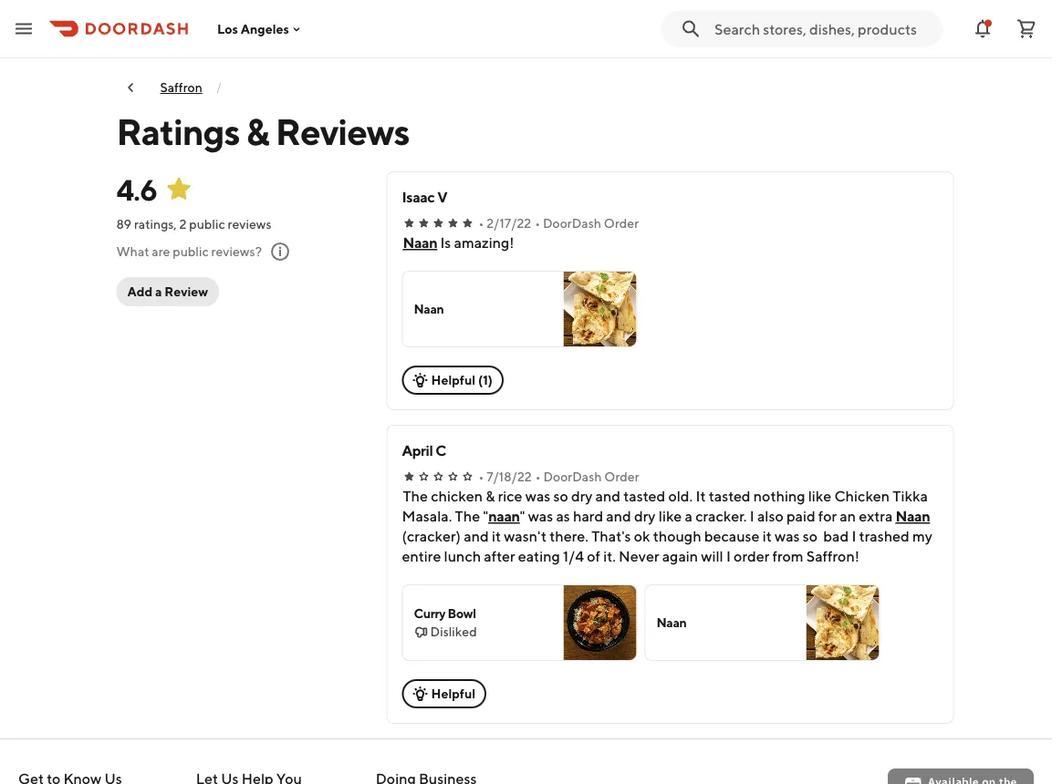 Task type: locate. For each thing, give the bounding box(es) containing it.
naan
[[403, 234, 437, 251], [414, 302, 444, 317], [896, 508, 930, 525], [657, 615, 687, 631]]

1 vertical spatial order
[[604, 469, 639, 485]]

• right 2/17/22
[[535, 216, 540, 231]]

add a review button
[[116, 277, 219, 307]]

• left 7/18/22
[[479, 469, 484, 485]]

doordash for isaac v
[[543, 216, 601, 231]]

89
[[116, 217, 132, 232]]

• 2/17/22 • doordash order
[[479, 216, 639, 231]]

doordash right 2/17/22
[[543, 216, 601, 231]]

1 helpful from the top
[[431, 373, 476, 388]]

4.6
[[116, 172, 157, 207]]

0 vertical spatial helpful
[[431, 373, 476, 388]]

order
[[604, 216, 639, 231], [604, 469, 639, 485]]

public down 89 ratings , 2 public reviews
[[173, 244, 209, 259]]

los angeles button
[[217, 21, 304, 36]]

add a review
[[127, 284, 208, 299]]

0 vertical spatial doordash
[[543, 216, 601, 231]]

saffron
[[160, 80, 202, 95]]

2/17/22
[[487, 216, 531, 231]]

• left 2/17/22
[[479, 216, 484, 231]]

doordash for april c
[[543, 469, 602, 485]]

ratings
[[134, 217, 174, 232]]

helpful down the disliked
[[431, 687, 476, 702]]

naan image
[[563, 272, 636, 347], [806, 586, 879, 661]]

back to store button image
[[124, 80, 138, 95]]

helpful (1)
[[431, 373, 493, 388]]

•
[[479, 216, 484, 231], [535, 216, 540, 231], [479, 469, 484, 485], [535, 469, 541, 485]]

naan
[[488, 508, 520, 525]]

ratings & reviews
[[116, 109, 409, 153]]

&
[[246, 109, 269, 153]]

0 vertical spatial public
[[189, 217, 225, 232]]

reviews
[[275, 109, 409, 153]]

public right 2
[[189, 217, 225, 232]]

bowl
[[448, 606, 476, 621]]

helpful for helpful (1)
[[431, 373, 476, 388]]

helpful left the (1)
[[431, 373, 476, 388]]

april
[[402, 442, 433, 459]]

0 horizontal spatial naan image
[[563, 272, 636, 347]]

public
[[189, 217, 225, 232], [173, 244, 209, 259]]

curry bowl image
[[563, 586, 636, 661]]

what are public reviews?
[[116, 244, 262, 259]]

(1)
[[478, 373, 493, 388]]

open menu image
[[13, 18, 35, 40]]

1 vertical spatial helpful
[[431, 687, 476, 702]]

add
[[127, 284, 152, 299]]

naan button
[[403, 233, 437, 253], [402, 271, 637, 348], [896, 506, 930, 527], [645, 585, 880, 662]]

0 vertical spatial naan image
[[563, 272, 636, 347]]

1 horizontal spatial naan image
[[806, 586, 879, 661]]

1 vertical spatial doordash
[[543, 469, 602, 485]]

7/18/22
[[487, 469, 532, 485]]

doordash right 7/18/22
[[543, 469, 602, 485]]

,
[[174, 217, 177, 232]]

2 helpful from the top
[[431, 687, 476, 702]]

1 vertical spatial public
[[173, 244, 209, 259]]

order for v
[[604, 216, 639, 231]]

doordash
[[543, 216, 601, 231], [543, 469, 602, 485]]

a
[[155, 284, 162, 299]]

disliked
[[430, 625, 477, 640]]

helpful
[[431, 373, 476, 388], [431, 687, 476, 702]]

0 vertical spatial order
[[604, 216, 639, 231]]



Task type: describe. For each thing, give the bounding box(es) containing it.
2
[[179, 217, 187, 232]]

helpful button
[[402, 680, 487, 709]]

helpful for helpful
[[431, 687, 476, 702]]

0 items, open order cart image
[[1016, 18, 1037, 40]]

curry bowl
[[414, 606, 476, 621]]

saffron link
[[160, 80, 202, 95]]

are
[[152, 244, 170, 259]]

notification bell image
[[972, 18, 994, 40]]

• right 7/18/22
[[535, 469, 541, 485]]

89 ratings , 2 public reviews
[[116, 217, 272, 232]]

• 7/18/22 • doordash order
[[479, 469, 639, 485]]

helpful (1) button
[[402, 366, 504, 395]]

reviews?
[[211, 244, 262, 259]]

order for c
[[604, 469, 639, 485]]

c
[[436, 442, 446, 459]]

review
[[165, 284, 208, 299]]

isaac
[[402, 188, 435, 206]]

april c
[[402, 442, 446, 459]]

Store search: begin typing to search for stores available on DoorDash text field
[[714, 19, 932, 39]]

los angeles
[[217, 21, 289, 36]]

what
[[116, 244, 149, 259]]

isaac v
[[402, 188, 447, 206]]

los
[[217, 21, 238, 36]]

ratings
[[116, 109, 240, 153]]

curry
[[414, 606, 445, 621]]

v
[[437, 188, 447, 206]]

reviews
[[228, 217, 272, 232]]

naan button
[[488, 506, 520, 527]]

1 vertical spatial naan image
[[806, 586, 879, 661]]

angeles
[[241, 21, 289, 36]]



Task type: vqa. For each thing, say whether or not it's contained in the screenshot.
the What are public reviews?
yes



